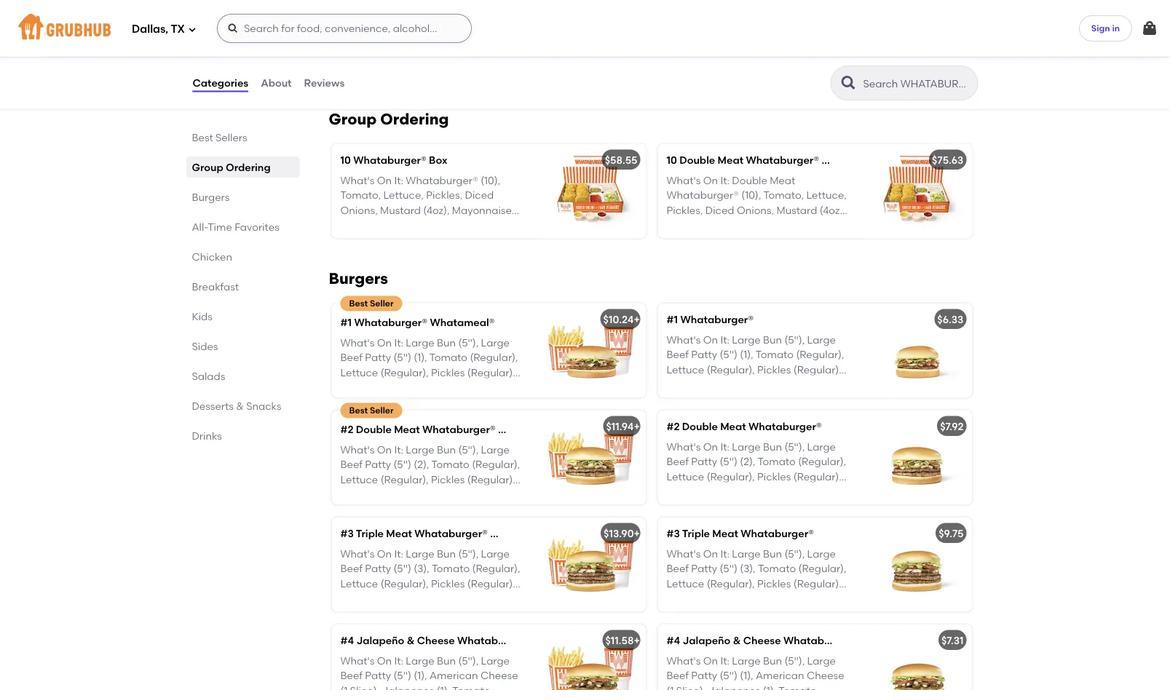 Task type: vqa. For each thing, say whether or not it's contained in the screenshot.
first Onions, from the right
yes



Task type: describe. For each thing, give the bounding box(es) containing it.
patty for #1 whataburger®
[[692, 349, 718, 361]]

$11.58 +
[[606, 635, 640, 647]]

#4 for #4 jalapeño & cheese whataburger®
[[667, 635, 681, 647]]

onions for #1 whataburger®
[[698, 379, 733, 391]]

tomato for #3 triple meat whataburger®
[[758, 563, 796, 576]]

kids
[[192, 310, 213, 323]]

sign
[[1092, 23, 1111, 33]]

breakfast tab
[[192, 279, 294, 294]]

beef for #2 double meat whataburger®
[[667, 456, 689, 469]]

reviews
[[304, 77, 345, 89]]

sign in button
[[1080, 15, 1133, 42]]

breakfast
[[192, 281, 239, 293]]

$11.94
[[607, 421, 634, 433]]

bun for #3 triple meat whataburger®
[[764, 549, 783, 561]]

mustard inside what's on it: whataburger® (10), tomato, lettuce, pickles, diced onions, mustard (4oz), mayonnaise (4oz), ketchup (4oz)
[[380, 204, 421, 217]]

10 for 10 double meat whataburger® box
[[667, 154, 678, 167]]

ketchup inside "what's on it: double meat whataburger® (10), tomato, lettuce, pickles, diced onions, mustard (4oz), mayonnaise (4oz), ketchup (4oz)"
[[758, 219, 799, 232]]

(regular) for #3 triple meat whataburger®
[[667, 608, 713, 620]]

bun for #2 double meat whataburger®
[[764, 441, 783, 454]]

10 double meat whataburger® box
[[667, 154, 841, 167]]

$11.94 +
[[607, 421, 640, 433]]

what's on it: large bun (5"), large beef patty (5") (3), tomato (regular), lettuce (regular), pickles (regular), diced onions (regular), mustard (regular) for #3 triple meat whataburger® whatameal®
[[341, 549, 521, 620]]

10 for 10 whataburger® box
[[341, 154, 351, 167]]

10 whataburger® box
[[341, 154, 448, 167]]

bun for #3 triple meat whataburger® whatameal®
[[437, 549, 456, 561]]

bun for #1 whataburger®
[[764, 334, 783, 347]]

0 vertical spatial group
[[329, 110, 377, 129]]

$75.63
[[933, 154, 964, 167]]

(5") for #3 triple meat whataburger®
[[720, 563, 738, 576]]

beef for #1 whataburger®
[[667, 349, 689, 361]]

what's for 10 double meat whataburger® box
[[667, 175, 701, 187]]

time
[[208, 221, 232, 233]]

#2 double meat whataburger® image
[[864, 411, 973, 506]]

main navigation navigation
[[0, 0, 1171, 57]]

#1 whataburger® whatameal®
[[341, 317, 495, 329]]

on for #2 double meat whataburger®
[[704, 441, 719, 454]]

meat for #3 triple meat whataburger® whatameal®
[[386, 528, 412, 540]]

#3 triple meat whataburger® whatameal® image
[[537, 518, 647, 613]]

mustard for #3 triple meat whataburger® whatameal®
[[460, 593, 500, 605]]

lettuce for #3 triple meat whataburger®
[[667, 578, 705, 590]]

#4 jalapeño & cheese whataburger® whatameal®
[[341, 635, 598, 647]]

it: for #2 double meat whataburger®
[[721, 441, 730, 454]]

(5"), for #3 triple meat whataburger® whatameal®
[[459, 549, 479, 561]]

0 horizontal spatial svg image
[[227, 23, 239, 34]]

it: for 10 whataburger® box
[[395, 175, 404, 187]]

what's on it: whataburger® (10), tomato, lettuce, pickles, diced onions, mustard (4oz), mayonnaise (4oz), ketchup (4oz)
[[341, 175, 512, 232]]

desserts & snacks tab
[[192, 399, 294, 414]]

best seller for double
[[349, 406, 394, 416]]

(5") for #1 whataburger®
[[720, 349, 738, 361]]

mayonnaise inside what's on it: whataburger® (10), tomato, lettuce, pickles, diced onions, mustard (4oz), mayonnaise (4oz), ketchup (4oz)
[[452, 204, 512, 217]]

0 vertical spatial group ordering
[[329, 110, 449, 129]]

mustard for #2 double meat whataburger®
[[786, 486, 827, 498]]

reviews button
[[304, 57, 346, 109]]

#3 triple meat whataburger® image
[[864, 518, 973, 613]]

meat for 10 double meat whataburger® box
[[718, 154, 744, 167]]

what's for #1 whataburger®
[[667, 334, 701, 347]]

tomato, inside "what's on it: double meat whataburger® (10), tomato, lettuce, pickles, diced onions, mustard (4oz), mayonnaise (4oz), ketchup (4oz)"
[[764, 190, 805, 202]]

#3 triple meat whataburger® whatameal®
[[341, 528, 555, 540]]

pickles for #3 triple meat whataburger®
[[758, 578, 792, 590]]

on for 10 double meat whataburger® box
[[704, 175, 719, 187]]

ketchup inside what's on it: whataburger® (10), tomato, lettuce, pickles, diced onions, mustard (4oz), mayonnaise (4oz), ketchup (4oz)
[[369, 219, 411, 232]]

(5") for #2 double meat whataburger®
[[720, 456, 738, 469]]

pickles for #2 double meat whataburger®
[[758, 471, 792, 483]]

seller for double
[[370, 406, 394, 416]]

patty for #2 double meat whataburger® whatameal®
[[365, 459, 391, 472]]

(regular) for #2 double meat whataburger®
[[667, 501, 713, 513]]

+ inside french fries $3.41 +
[[367, 46, 373, 58]]

0 horizontal spatial $10.24 +
[[604, 314, 640, 326]]

diced inside "what's on it: double meat whataburger® (10), tomato, lettuce, pickles, diced onions, mustard (4oz), mayonnaise (4oz), ketchup (4oz)"
[[706, 204, 735, 217]]

sides tab
[[192, 339, 294, 354]]

patty for #2 double meat whataburger®
[[692, 456, 718, 469]]

#2 double meat whataburger®
[[667, 421, 822, 433]]

beef for #3 triple meat whataburger®
[[667, 563, 689, 576]]

(1),
[[740, 349, 754, 361]]

mustard for #2 double meat whataburger® whatameal®
[[460, 489, 500, 501]]

what's for #3 triple meat whataburger® whatameal®
[[341, 549, 375, 561]]

lettuce, inside "what's on it: double meat whataburger® (10), tomato, lettuce, pickles, diced onions, mustard (4oz), mayonnaise (4oz), ketchup (4oz)"
[[807, 190, 847, 202]]

seller for whataburger®
[[370, 299, 394, 309]]

Search WHATABURGER search field
[[862, 77, 974, 90]]

1 horizontal spatial $10.24
[[735, 46, 765, 58]]

(5") for #2 double meat whataburger® whatameal®
[[394, 459, 412, 472]]

salads tab
[[192, 369, 294, 384]]

#4 jalapeño & cheese whataburger® whatameal® image
[[537, 625, 647, 691]]

#1 whataburger®
[[667, 314, 754, 326]]

(2), for #2 double meat whataburger® whatameal®
[[414, 459, 429, 472]]

1 horizontal spatial svg image
[[1142, 20, 1159, 37]]

meat for #2 double meat whataburger® whatameal®
[[394, 424, 420, 436]]

what's on it: large bun (5"), large beef patty (5") (2), tomato (regular), lettuce (regular), pickles (regular), diced onions (regular), mustard (regular) for #2 double meat whataburger® whatameal®
[[341, 444, 520, 516]]

what's on it: large bun (5"), large beef patty (5") (3), tomato (regular), lettuce (regular), pickles (regular), diced onions (regular), mustard (regular) for #3 triple meat whataburger®
[[667, 549, 847, 620]]

diced for #2 double meat whataburger® whatameal®
[[341, 489, 370, 501]]

desserts & snacks
[[192, 400, 282, 412]]

#1 whataburger® whatameal® image
[[537, 304, 647, 399]]

mustard for #3 triple meat whataburger®
[[786, 593, 827, 605]]

tx
[[171, 23, 185, 36]]

(2), for #2 double meat whataburger®
[[740, 456, 756, 469]]

beef for #3 triple meat whataburger® whatameal®
[[341, 563, 363, 576]]

sign in
[[1092, 23, 1121, 33]]

pickles for #1 whataburger®
[[758, 364, 792, 376]]

mustard inside "what's on it: double meat whataburger® (10), tomato, lettuce, pickles, diced onions, mustard (4oz), mayonnaise (4oz), ketchup (4oz)"
[[777, 204, 818, 217]]

#2 for #2 double meat whataburger® whatameal®
[[341, 424, 354, 436]]

#4 jalapeño & cheese whataburger®
[[667, 635, 857, 647]]

whataburger® inside what's on it: whataburger® (10), tomato, lettuce, pickles, diced onions, mustard (4oz), mayonnaise (4oz), ketchup (4oz)
[[406, 175, 479, 187]]

triple for #3 triple meat whataburger® whatameal®
[[356, 528, 384, 540]]

double for #2 double meat whataburger® whatameal®
[[356, 424, 392, 436]]

on for #3 triple meat whataburger®
[[704, 549, 719, 561]]

onions, inside "what's on it: double meat whataburger® (10), tomato, lettuce, pickles, diced onions, mustard (4oz), mayonnaise (4oz), ketchup (4oz)"
[[737, 204, 775, 217]]

it: for #3 triple meat whataburger®
[[721, 549, 730, 561]]

favorites
[[235, 221, 280, 233]]

(5"), for #2 double meat whataburger®
[[785, 441, 805, 454]]

group ordering inside tab
[[192, 161, 271, 173]]

chicken tab
[[192, 249, 294, 264]]

best for #1
[[349, 299, 368, 309]]

$6.33
[[938, 314, 964, 326]]

what's on it: large bun (5"), large beef patty (5") (1), tomato (regular), lettuce (regular), pickles (regular), diced onions (regular), mustard (regular)
[[667, 334, 845, 406]]

group inside tab
[[192, 161, 223, 173]]



Task type: locate. For each thing, give the bounding box(es) containing it.
bun
[[764, 334, 783, 347], [764, 441, 783, 454], [437, 444, 456, 457], [437, 549, 456, 561], [764, 549, 783, 561]]

jalapeño
[[357, 635, 405, 647], [683, 635, 731, 647]]

seller up #1 whataburger® whatameal®
[[370, 299, 394, 309]]

it: for #3 triple meat whataburger® whatameal®
[[395, 549, 404, 561]]

on down #1 whataburger®
[[704, 334, 719, 347]]

what's on it: large bun (5"), large beef patty (5") (2), tomato (regular), lettuce (regular), pickles (regular), diced onions (regular), mustard (regular)
[[667, 441, 847, 513], [341, 444, 520, 516]]

0 horizontal spatial cheese
[[417, 635, 455, 647]]

0 horizontal spatial group ordering
[[192, 161, 271, 173]]

0 horizontal spatial $10.24
[[604, 314, 634, 326]]

french
[[343, 29, 377, 41]]

it: inside "what's on it: double meat whataburger® (10), tomato, lettuce, pickles, diced onions, mustard (4oz), mayonnaise (4oz), ketchup (4oz)"
[[721, 175, 730, 187]]

tomato down #3 triple meat whataburger® whatameal® on the bottom left of the page
[[432, 563, 470, 576]]

1 vertical spatial best seller
[[349, 406, 394, 416]]

pickles down #3 triple meat whataburger® whatameal® on the bottom left of the page
[[431, 578, 465, 590]]

pickles for #3 triple meat whataburger® whatameal®
[[431, 578, 465, 590]]

all-
[[192, 221, 208, 233]]

1 jalapeño from the left
[[357, 635, 405, 647]]

(regular)
[[667, 393, 713, 406], [667, 501, 713, 513], [341, 503, 386, 516], [341, 608, 386, 620], [667, 608, 713, 620]]

tomato for #3 triple meat whataburger® whatameal®
[[432, 563, 470, 576]]

(3), down #3 triple meat whataburger® whatameal® on the bottom left of the page
[[414, 563, 430, 576]]

whataburger®
[[354, 154, 427, 167], [746, 154, 820, 167], [406, 175, 479, 187], [667, 190, 740, 202], [681, 314, 754, 326], [354, 317, 428, 329], [749, 421, 822, 433], [423, 424, 496, 436], [415, 528, 488, 540], [741, 528, 814, 540], [458, 635, 531, 647], [784, 635, 857, 647]]

it: for #2 double meat whataburger® whatameal®
[[395, 444, 404, 457]]

burgers tab
[[192, 189, 294, 205]]

1 vertical spatial group
[[192, 161, 223, 173]]

& for #4 jalapeño & cheese whataburger® whatameal®
[[407, 635, 415, 647]]

what's on it: large bun (5"), large beef patty (5") (2), tomato (regular), lettuce (regular), pickles (regular), diced onions (regular), mustard (regular) for #2 double meat whataburger®
[[667, 441, 847, 513]]

2 box from the left
[[822, 154, 841, 167]]

0 horizontal spatial #3
[[341, 528, 354, 540]]

2 onions, from the left
[[737, 204, 775, 217]]

what's on it: double meat whataburger® (10), tomato, lettuce, pickles, diced onions, mustard (4oz), mayonnaise (4oz), ketchup (4oz)
[[667, 175, 847, 232]]

(5") left (1),
[[720, 349, 738, 361]]

2 lettuce, from the left
[[807, 190, 847, 202]]

0 horizontal spatial #1
[[341, 317, 352, 329]]

2 (3), from the left
[[740, 563, 756, 576]]

on down 10 whataburger® box
[[377, 175, 392, 187]]

patty for #3 triple meat whataburger®
[[692, 563, 718, 576]]

1 horizontal spatial $10.24 +
[[735, 46, 771, 58]]

on
[[377, 175, 392, 187], [704, 175, 719, 187], [704, 334, 719, 347], [704, 441, 719, 454], [377, 444, 392, 457], [377, 549, 392, 561], [704, 549, 719, 561]]

0 horizontal spatial tomato,
[[341, 190, 381, 202]]

1 vertical spatial ordering
[[226, 161, 271, 173]]

tomato right (1),
[[756, 349, 794, 361]]

(regular) for #1 whataburger®
[[667, 393, 713, 406]]

it: inside what's on it: whataburger® (10), tomato, lettuce, pickles, diced onions, mustard (4oz), mayonnaise (4oz), ketchup (4oz)
[[395, 175, 404, 187]]

2 seller from the top
[[370, 406, 394, 416]]

0 vertical spatial $10.24
[[735, 46, 765, 58]]

double for #2 double meat whataburger®
[[683, 421, 718, 433]]

1 horizontal spatial what's on it: large bun (5"), large beef patty (5") (3), tomato (regular), lettuce (regular), pickles (regular), diced onions (regular), mustard (regular)
[[667, 549, 847, 620]]

bun for #2 double meat whataburger® whatameal®
[[437, 444, 456, 457]]

2 what's on it: large bun (5"), large beef patty (5") (3), tomato (regular), lettuce (regular), pickles (regular), diced onions (regular), mustard (regular) from the left
[[667, 549, 847, 620]]

dallas, tx
[[132, 23, 185, 36]]

0 horizontal spatial lettuce,
[[384, 190, 424, 202]]

0 horizontal spatial #4
[[341, 635, 354, 647]]

pickles up #4 jalapeño & cheese whataburger®
[[758, 578, 792, 590]]

pickles inside what's on it: large bun (5"), large beef patty (5") (1), tomato (regular), lettuce (regular), pickles (regular), diced onions (regular), mustard (regular)
[[758, 364, 792, 376]]

0 vertical spatial mayonnaise
[[452, 204, 512, 217]]

$3.41
[[343, 46, 367, 58]]

drinks
[[192, 430, 222, 442]]

0 horizontal spatial (10),
[[481, 175, 501, 187]]

onions for #2 double meat whataburger®
[[698, 486, 733, 498]]

in
[[1113, 23, 1121, 33]]

pickles for #2 double meat whataburger® whatameal®
[[431, 474, 465, 486]]

pickles, inside "what's on it: double meat whataburger® (10), tomato, lettuce, pickles, diced onions, mustard (4oz), mayonnaise (4oz), ketchup (4oz)"
[[667, 204, 703, 217]]

tomato down #3 triple meat whataburger®
[[758, 563, 796, 576]]

#1 whataburger® image
[[864, 304, 973, 399]]

jalapeño for #4 jalapeño & cheese whataburger®
[[683, 635, 731, 647]]

meat inside "what's on it: double meat whataburger® (10), tomato, lettuce, pickles, diced onions, mustard (4oz), mayonnaise (4oz), ketchup (4oz)"
[[770, 175, 796, 187]]

0 horizontal spatial group
[[192, 161, 223, 173]]

0 vertical spatial best seller
[[349, 299, 394, 309]]

1 horizontal spatial burgers
[[329, 270, 388, 288]]

(3), for #3 triple meat whataburger® whatameal®
[[414, 563, 430, 576]]

dallas,
[[132, 23, 168, 36]]

ordering
[[381, 110, 449, 129], [226, 161, 271, 173]]

10 double meat whataburger® box image
[[864, 144, 973, 239]]

#1
[[667, 314, 678, 326], [341, 317, 352, 329]]

diced for #3 triple meat whataburger®
[[667, 593, 696, 605]]

pickles down #2 double meat whataburger® whatameal®
[[431, 474, 465, 486]]

pickles up #2 double meat whataburger®
[[758, 364, 792, 376]]

beef
[[667, 349, 689, 361], [667, 456, 689, 469], [341, 459, 363, 472], [341, 563, 363, 576], [667, 563, 689, 576]]

fries
[[380, 29, 403, 41]]

&
[[236, 400, 244, 412], [407, 635, 415, 647], [734, 635, 741, 647]]

0 horizontal spatial triple
[[356, 528, 384, 540]]

#4 jalapeño & cheese whataburger® image
[[864, 625, 973, 691]]

chicken
[[192, 251, 232, 263]]

1 vertical spatial burgers
[[329, 270, 388, 288]]

ordering inside tab
[[226, 161, 271, 173]]

lettuce for #2 double meat whataburger® whatameal®
[[341, 474, 378, 486]]

onions, down '10 double meat whataburger® box'
[[737, 204, 775, 217]]

group
[[329, 110, 377, 129], [192, 161, 223, 173]]

meat for #2 double meat whataburger®
[[721, 421, 747, 433]]

lettuce,
[[384, 190, 424, 202], [807, 190, 847, 202]]

+
[[367, 46, 373, 58], [765, 46, 771, 58], [634, 314, 640, 326], [634, 421, 640, 433], [634, 528, 640, 540], [634, 635, 640, 647]]

2 10 from the left
[[667, 154, 678, 167]]

it: down #2 double meat whataburger® whatameal®
[[395, 444, 404, 457]]

Search for food, convenience, alcohol... search field
[[217, 14, 472, 43]]

0 horizontal spatial (4oz)
[[413, 219, 437, 232]]

2 vertical spatial best
[[349, 406, 368, 416]]

1 horizontal spatial lettuce,
[[807, 190, 847, 202]]

large
[[733, 334, 761, 347], [808, 334, 836, 347], [733, 441, 761, 454], [808, 441, 836, 454], [406, 444, 435, 457], [481, 444, 510, 457], [406, 549, 435, 561], [481, 549, 510, 561], [733, 549, 761, 561], [808, 549, 836, 561]]

0 horizontal spatial (2),
[[414, 459, 429, 472]]

group ordering up 10 whataburger® box
[[329, 110, 449, 129]]

desserts
[[192, 400, 234, 412]]

patty inside what's on it: large bun (5"), large beef patty (5") (1), tomato (regular), lettuce (regular), pickles (regular), diced onions (regular), mustard (regular)
[[692, 349, 718, 361]]

(10), inside what's on it: whataburger® (10), tomato, lettuce, pickles, diced onions, mustard (4oz), mayonnaise (4oz), ketchup (4oz)
[[481, 175, 501, 187]]

(5") down #3 triple meat whataburger® whatameal® on the bottom left of the page
[[394, 563, 412, 576]]

tomato, down 10 whataburger® box
[[341, 190, 381, 202]]

onions inside what's on it: large bun (5"), large beef patty (5") (1), tomato (regular), lettuce (regular), pickles (regular), diced onions (regular), mustard (regular)
[[698, 379, 733, 391]]

(5") inside what's on it: large bun (5"), large beef patty (5") (1), tomato (regular), lettuce (regular), pickles (regular), diced onions (regular), mustard (regular)
[[720, 349, 738, 361]]

(5"),
[[785, 334, 805, 347], [785, 441, 805, 454], [459, 444, 479, 457], [459, 549, 479, 561], [785, 549, 805, 561]]

sellers
[[216, 131, 247, 144]]

group down reviews button
[[329, 110, 377, 129]]

2 best seller from the top
[[349, 406, 394, 416]]

onions
[[698, 379, 733, 391], [698, 486, 733, 498], [372, 489, 407, 501], [372, 593, 407, 605], [698, 593, 733, 605]]

$13.90 +
[[604, 528, 640, 540]]

0 horizontal spatial burgers
[[192, 191, 230, 203]]

1 horizontal spatial #1
[[667, 314, 678, 326]]

kids tab
[[192, 309, 294, 324]]

#4
[[341, 635, 354, 647], [667, 635, 681, 647]]

0 vertical spatial pickles,
[[426, 190, 463, 202]]

best sellers tab
[[192, 130, 294, 145]]

1 horizontal spatial ketchup
[[758, 219, 799, 232]]

1 vertical spatial mayonnaise
[[667, 219, 727, 232]]

on for #2 double meat whataburger® whatameal®
[[377, 444, 392, 457]]

categories
[[193, 77, 249, 89]]

it: down 10 whataburger® box
[[395, 175, 404, 187]]

it: down #3 triple meat whataburger® whatameal® on the bottom left of the page
[[395, 549, 404, 561]]

mustard inside what's on it: large bun (5"), large beef patty (5") (1), tomato (regular), lettuce (regular), pickles (regular), diced onions (regular), mustard (regular)
[[786, 379, 827, 391]]

group ordering down sellers
[[192, 161, 271, 173]]

drinks tab
[[192, 428, 294, 444]]

(2),
[[740, 456, 756, 469], [414, 459, 429, 472]]

lettuce, inside what's on it: whataburger® (10), tomato, lettuce, pickles, diced onions, mustard (4oz), mayonnaise (4oz), ketchup (4oz)
[[384, 190, 424, 202]]

what's on it: large bun (5"), large beef patty (5") (2), tomato (regular), lettuce (regular), pickles (regular), diced onions (regular), mustard (regular) down #2 double meat whataburger®
[[667, 441, 847, 513]]

2 triple from the left
[[683, 528, 710, 540]]

(5"), inside what's on it: large bun (5"), large beef patty (5") (1), tomato (regular), lettuce (regular), pickles (regular), diced onions (regular), mustard (regular)
[[785, 334, 805, 347]]

categories button
[[192, 57, 249, 109]]

0 horizontal spatial &
[[236, 400, 244, 412]]

pickles
[[758, 364, 792, 376], [758, 471, 792, 483], [431, 474, 465, 486], [431, 578, 465, 590], [758, 578, 792, 590]]

seller
[[370, 299, 394, 309], [370, 406, 394, 416]]

1 vertical spatial $10.24 +
[[604, 314, 640, 326]]

burgers inside tab
[[192, 191, 230, 203]]

tomato for #2 double meat whataburger® whatameal®
[[432, 459, 470, 472]]

on down #3 triple meat whataburger®
[[704, 549, 719, 561]]

1 onions, from the left
[[341, 204, 378, 217]]

best seller for whataburger®
[[349, 299, 394, 309]]

what's on it: large bun (5"), large beef patty (5") (3), tomato (regular), lettuce (regular), pickles (regular), diced onions (regular), mustard (regular) down #3 triple meat whataburger®
[[667, 549, 847, 620]]

tomato down #2 double meat whataburger® whatameal®
[[432, 459, 470, 472]]

(4oz)
[[413, 219, 437, 232], [802, 219, 826, 232]]

on down #2 double meat whataburger® whatameal®
[[377, 444, 392, 457]]

ketchup
[[369, 219, 411, 232], [758, 219, 799, 232]]

it: down #3 triple meat whataburger®
[[721, 549, 730, 561]]

1 horizontal spatial (2),
[[740, 456, 756, 469]]

1 tomato, from the left
[[341, 190, 381, 202]]

on for #1 whataburger®
[[704, 334, 719, 347]]

1 vertical spatial seller
[[370, 406, 394, 416]]

1 horizontal spatial #4
[[667, 635, 681, 647]]

ketchup down 10 whataburger® box
[[369, 219, 411, 232]]

1 box from the left
[[429, 154, 448, 167]]

pickles, inside what's on it: whataburger® (10), tomato, lettuce, pickles, diced onions, mustard (4oz), mayonnaise (4oz), ketchup (4oz)
[[426, 190, 463, 202]]

0 horizontal spatial ordering
[[226, 161, 271, 173]]

(regular) for #3 triple meat whataburger® whatameal®
[[341, 608, 386, 620]]

0 horizontal spatial ketchup
[[369, 219, 411, 232]]

1 #3 from the left
[[341, 528, 354, 540]]

2 jalapeño from the left
[[683, 635, 731, 647]]

1 horizontal spatial ordering
[[381, 110, 449, 129]]

#4 for #4 jalapeño & cheese whataburger® whatameal®
[[341, 635, 354, 647]]

0 vertical spatial burgers
[[192, 191, 230, 203]]

1 vertical spatial pickles,
[[667, 204, 703, 217]]

sides
[[192, 340, 218, 353]]

double for 10 double meat whataburger® box
[[680, 154, 716, 167]]

ordering up 10 whataburger® box
[[381, 110, 449, 129]]

1 #4 from the left
[[341, 635, 354, 647]]

tomato
[[756, 349, 794, 361], [758, 456, 796, 469], [432, 459, 470, 472], [432, 563, 470, 576], [758, 563, 796, 576]]

group down best sellers
[[192, 161, 223, 173]]

lettuce for #3 triple meat whataburger® whatameal®
[[341, 578, 378, 590]]

2 cheese from the left
[[744, 635, 781, 647]]

0 vertical spatial seller
[[370, 299, 394, 309]]

2 #4 from the left
[[667, 635, 681, 647]]

burgers
[[192, 191, 230, 203], [329, 270, 388, 288]]

it: for #1 whataburger®
[[721, 334, 730, 347]]

box
[[429, 154, 448, 167], [822, 154, 841, 167]]

double inside "what's on it: double meat whataburger® (10), tomato, lettuce, pickles, diced onions, mustard (4oz), mayonnaise (4oz), ketchup (4oz)"
[[733, 175, 768, 187]]

on inside what's on it: whataburger® (10), tomato, lettuce, pickles, diced onions, mustard (4oz), mayonnaise (4oz), ketchup (4oz)
[[377, 175, 392, 187]]

0 horizontal spatial #2
[[341, 424, 354, 436]]

1 horizontal spatial &
[[407, 635, 415, 647]]

onions,
[[341, 204, 378, 217], [737, 204, 775, 217]]

(10),
[[481, 175, 501, 187], [742, 190, 762, 202]]

#3
[[341, 528, 354, 540], [667, 528, 680, 540]]

#2 for #2 double meat whataburger®
[[667, 421, 680, 433]]

lettuce for #2 double meat whataburger®
[[667, 471, 705, 483]]

(4oz) inside what's on it: whataburger® (10), tomato, lettuce, pickles, diced onions, mustard (4oz), mayonnaise (4oz), ketchup (4oz)
[[413, 219, 437, 232]]

0 vertical spatial ordering
[[381, 110, 449, 129]]

2 horizontal spatial &
[[734, 635, 741, 647]]

(5") down #2 double meat whataburger® whatameal®
[[394, 459, 412, 472]]

what's inside what's on it: whataburger® (10), tomato, lettuce, pickles, diced onions, mustard (4oz), mayonnaise (4oz), ketchup (4oz)
[[341, 175, 375, 187]]

(4oz),
[[424, 204, 450, 217], [820, 204, 847, 217], [341, 219, 367, 232], [729, 219, 756, 232]]

on down '10 double meat whataburger® box'
[[704, 175, 719, 187]]

svg image right svg icon
[[227, 23, 239, 34]]

#2 double meat whataburger® whatameal® image
[[537, 411, 647, 506]]

(3), down #3 triple meat whataburger®
[[740, 563, 756, 576]]

#3 triple meat whataburger®
[[667, 528, 814, 540]]

0 horizontal spatial 10
[[341, 154, 351, 167]]

1 horizontal spatial group ordering
[[329, 110, 449, 129]]

diced for #1 whataburger®
[[667, 379, 696, 391]]

(5"), for #1 whataburger®
[[785, 334, 805, 347]]

(2), down #2 double meat whataburger® whatameal®
[[414, 459, 429, 472]]

$9.75
[[939, 528, 964, 540]]

1 10 from the left
[[341, 154, 351, 167]]

(5"), for #3 triple meat whataburger®
[[785, 549, 805, 561]]

0 horizontal spatial pickles,
[[426, 190, 463, 202]]

mustard for #1 whataburger®
[[786, 379, 827, 391]]

tomato, inside what's on it: whataburger® (10), tomato, lettuce, pickles, diced onions, mustard (4oz), mayonnaise (4oz), ketchup (4oz)
[[341, 190, 381, 202]]

what's inside "what's on it: double meat whataburger® (10), tomato, lettuce, pickles, diced onions, mustard (4oz), mayonnaise (4oz), ketchup (4oz)"
[[667, 175, 701, 187]]

best
[[192, 131, 213, 144], [349, 299, 368, 309], [349, 406, 368, 416]]

on for 10 whataburger® box
[[377, 175, 392, 187]]

1 what's on it: large bun (5"), large beef patty (5") (3), tomato (regular), lettuce (regular), pickles (regular), diced onions (regular), mustard (regular) from the left
[[341, 549, 521, 620]]

onions, down 10 whataburger® box
[[341, 204, 378, 217]]

1 vertical spatial best
[[349, 299, 368, 309]]

tomato,
[[341, 190, 381, 202], [764, 190, 805, 202]]

best inside tab
[[192, 131, 213, 144]]

1 horizontal spatial (3),
[[740, 563, 756, 576]]

tomato down #2 double meat whataburger®
[[758, 456, 796, 469]]

patty for #3 triple meat whataburger® whatameal®
[[365, 563, 391, 576]]

french fries $3.41 +
[[343, 29, 403, 58]]

it: down #1 whataburger®
[[721, 334, 730, 347]]

0 horizontal spatial (3),
[[414, 563, 430, 576]]

1 horizontal spatial (10),
[[742, 190, 762, 202]]

best for #2
[[349, 406, 368, 416]]

1 vertical spatial group ordering
[[192, 161, 271, 173]]

it: inside what's on it: large bun (5"), large beef patty (5") (1), tomato (regular), lettuce (regular), pickles (regular), diced onions (regular), mustard (regular)
[[721, 334, 730, 347]]

(5") down #3 triple meat whataburger®
[[720, 563, 738, 576]]

salads
[[192, 370, 225, 383]]

$10.24
[[735, 46, 765, 58], [604, 314, 634, 326]]

(regular),
[[797, 349, 845, 361], [707, 364, 755, 376], [794, 364, 842, 376], [736, 379, 784, 391], [799, 456, 847, 469], [472, 459, 520, 472], [707, 471, 755, 483], [794, 471, 842, 483], [381, 474, 429, 486], [468, 474, 516, 486], [736, 486, 784, 498], [409, 489, 457, 501], [472, 563, 521, 576], [799, 563, 847, 576], [381, 578, 429, 590], [468, 578, 516, 590], [707, 578, 755, 590], [794, 578, 842, 590], [409, 593, 457, 605], [736, 593, 784, 605]]

about button
[[260, 57, 293, 109]]

triple for #3 triple meat whataburger®
[[683, 528, 710, 540]]

tomato for #1 whataburger®
[[756, 349, 794, 361]]

1 horizontal spatial cheese
[[744, 635, 781, 647]]

1 vertical spatial (10),
[[742, 190, 762, 202]]

search icon image
[[840, 74, 858, 92]]

pickles,
[[426, 190, 463, 202], [667, 204, 703, 217]]

it: for 10 double meat whataburger® box
[[721, 175, 730, 187]]

1 horizontal spatial 10
[[667, 154, 678, 167]]

best seller
[[349, 299, 394, 309], [349, 406, 394, 416]]

what's
[[341, 175, 375, 187], [667, 175, 701, 187], [667, 334, 701, 347], [667, 441, 701, 454], [341, 444, 375, 457], [341, 549, 375, 561], [667, 549, 701, 561]]

1 horizontal spatial tomato,
[[764, 190, 805, 202]]

mayonnaise inside "what's on it: double meat whataburger® (10), tomato, lettuce, pickles, diced onions, mustard (4oz), mayonnaise (4oz), ketchup (4oz)"
[[667, 219, 727, 232]]

1 horizontal spatial pickles,
[[667, 204, 703, 217]]

diced inside what's on it: large bun (5"), large beef patty (5") (1), tomato (regular), lettuce (regular), pickles (regular), diced onions (regular), mustard (regular)
[[667, 379, 696, 391]]

2 (4oz) from the left
[[802, 219, 826, 232]]

beef inside what's on it: large bun (5"), large beef patty (5") (1), tomato (regular), lettuce (regular), pickles (regular), diced onions (regular), mustard (regular)
[[667, 349, 689, 361]]

1 horizontal spatial what's on it: large bun (5"), large beef patty (5") (2), tomato (regular), lettuce (regular), pickles (regular), diced onions (regular), mustard (regular)
[[667, 441, 847, 513]]

1 horizontal spatial mayonnaise
[[667, 219, 727, 232]]

(regular) inside what's on it: large bun (5"), large beef patty (5") (1), tomato (regular), lettuce (regular), pickles (regular), diced onions (regular), mustard (regular)
[[667, 393, 713, 406]]

$10.24 +
[[735, 46, 771, 58], [604, 314, 640, 326]]

1 horizontal spatial triple
[[683, 528, 710, 540]]

ordering down the best sellers tab
[[226, 161, 271, 173]]

(5"), for #2 double meat whataburger® whatameal®
[[459, 444, 479, 457]]

all-time favorites tab
[[192, 219, 294, 235]]

1 triple from the left
[[356, 528, 384, 540]]

meat for #3 triple meat whataburger®
[[713, 528, 739, 540]]

1 horizontal spatial onions,
[[737, 204, 775, 217]]

all-time favorites
[[192, 221, 280, 233]]

1 (4oz) from the left
[[413, 219, 437, 232]]

#2
[[667, 421, 680, 433], [341, 424, 354, 436]]

what's for #2 double meat whataburger® whatameal®
[[341, 444, 375, 457]]

0 vertical spatial best
[[192, 131, 213, 144]]

what's on it: large bun (5"), large beef patty (5") (3), tomato (regular), lettuce (regular), pickles (regular), diced onions (regular), mustard (regular)
[[341, 549, 521, 620], [667, 549, 847, 620]]

0 horizontal spatial mayonnaise
[[452, 204, 512, 217]]

$13.90
[[604, 528, 634, 540]]

on inside what's on it: large bun (5"), large beef patty (5") (1), tomato (regular), lettuce (regular), pickles (regular), diced onions (regular), mustard (regular)
[[704, 334, 719, 347]]

onions for #3 triple meat whataburger®
[[698, 593, 733, 605]]

what's on it: large bun (5"), large beef patty (5") (3), tomato (regular), lettuce (regular), pickles (regular), diced onions (regular), mustard (regular) down #3 triple meat whataburger® whatameal® on the bottom left of the page
[[341, 549, 521, 620]]

on down #3 triple meat whataburger® whatameal® on the bottom left of the page
[[377, 549, 392, 561]]

bun inside what's on it: large bun (5"), large beef patty (5") (1), tomato (regular), lettuce (regular), pickles (regular), diced onions (regular), mustard (regular)
[[764, 334, 783, 347]]

10 whataburger® box image
[[537, 144, 647, 239]]

0 horizontal spatial box
[[429, 154, 448, 167]]

0 horizontal spatial what's on it: large bun (5"), large beef patty (5") (3), tomato (regular), lettuce (regular), pickles (regular), diced onions (regular), mustard (regular)
[[341, 549, 521, 620]]

it: down #2 double meat whataburger®
[[721, 441, 730, 454]]

1 seller from the top
[[370, 299, 394, 309]]

0 horizontal spatial onions,
[[341, 204, 378, 217]]

double
[[680, 154, 716, 167], [733, 175, 768, 187], [683, 421, 718, 433], [356, 424, 392, 436]]

0 vertical spatial $10.24 +
[[735, 46, 771, 58]]

what's for #2 double meat whataburger®
[[667, 441, 701, 454]]

1 horizontal spatial box
[[822, 154, 841, 167]]

snacks
[[246, 400, 282, 412]]

#3 for #3 triple meat whataburger® whatameal®
[[341, 528, 354, 540]]

(10), inside "what's on it: double meat whataburger® (10), tomato, lettuce, pickles, diced onions, mustard (4oz), mayonnaise (4oz), ketchup (4oz)"
[[742, 190, 762, 202]]

diced inside what's on it: whataburger® (10), tomato, lettuce, pickles, diced onions, mustard (4oz), mayonnaise (4oz), ketchup (4oz)
[[465, 190, 494, 202]]

$7.31
[[942, 635, 964, 647]]

0 vertical spatial (10),
[[481, 175, 501, 187]]

$7.92
[[941, 421, 964, 433]]

2 ketchup from the left
[[758, 219, 799, 232]]

lettuce
[[667, 364, 705, 376], [667, 471, 705, 483], [341, 474, 378, 486], [341, 578, 378, 590], [667, 578, 705, 590]]

#1 for #1 whataburger®
[[667, 314, 678, 326]]

(2), down #2 double meat whataburger®
[[740, 456, 756, 469]]

it: down '10 double meat whataburger® box'
[[721, 175, 730, 187]]

jalapeño for #4 jalapeño & cheese whataburger® whatameal®
[[357, 635, 405, 647]]

triple
[[356, 528, 384, 540], [683, 528, 710, 540]]

(3), for #3 triple meat whataburger®
[[740, 563, 756, 576]]

what's for 10 whataburger® box
[[341, 175, 375, 187]]

0 horizontal spatial jalapeño
[[357, 635, 405, 647]]

diced
[[465, 190, 494, 202], [706, 204, 735, 217], [667, 379, 696, 391], [667, 486, 696, 498], [341, 489, 370, 501], [341, 593, 370, 605], [667, 593, 696, 605]]

lettuce inside what's on it: large bun (5"), large beef patty (5") (1), tomato (regular), lettuce (regular), pickles (regular), diced onions (regular), mustard (regular)
[[667, 364, 705, 376]]

(3),
[[414, 563, 430, 576], [740, 563, 756, 576]]

(regular) for #2 double meat whataburger® whatameal®
[[341, 503, 386, 516]]

1 cheese from the left
[[417, 635, 455, 647]]

onions, inside what's on it: whataburger® (10), tomato, lettuce, pickles, diced onions, mustard (4oz), mayonnaise (4oz), ketchup (4oz)
[[341, 204, 378, 217]]

on inside "what's on it: double meat whataburger® (10), tomato, lettuce, pickles, diced onions, mustard (4oz), mayonnaise (4oz), ketchup (4oz)"
[[704, 175, 719, 187]]

1 best seller from the top
[[349, 299, 394, 309]]

1 vertical spatial $10.24
[[604, 314, 634, 326]]

& inside tab
[[236, 400, 244, 412]]

best sellers
[[192, 131, 247, 144]]

1 (3), from the left
[[414, 563, 430, 576]]

1 lettuce, from the left
[[384, 190, 424, 202]]

it:
[[395, 175, 404, 187], [721, 175, 730, 187], [721, 334, 730, 347], [721, 441, 730, 454], [395, 444, 404, 457], [395, 549, 404, 561], [721, 549, 730, 561]]

2 #3 from the left
[[667, 528, 680, 540]]

tomato for #2 double meat whataburger®
[[758, 456, 796, 469]]

whataburger® inside "what's on it: double meat whataburger® (10), tomato, lettuce, pickles, diced onions, mustard (4oz), mayonnaise (4oz), ketchup (4oz)"
[[667, 190, 740, 202]]

mayonnaise
[[452, 204, 512, 217], [667, 219, 727, 232]]

cheese for #4 jalapeño & cheese whataburger®
[[744, 635, 781, 647]]

seller up #2 double meat whataburger® whatameal®
[[370, 406, 394, 416]]

cheese for #4 jalapeño & cheese whataburger® whatameal®
[[417, 635, 455, 647]]

#2 double meat whataburger® whatameal®
[[341, 424, 563, 436]]

onions for #2 double meat whataburger® whatameal®
[[372, 489, 407, 501]]

(5") down #2 double meat whataburger®
[[720, 456, 738, 469]]

what's on it: large bun (5"), large beef patty (5") (2), tomato (regular), lettuce (regular), pickles (regular), diced onions (regular), mustard (regular) down #2 double meat whataburger® whatameal®
[[341, 444, 520, 516]]

what's inside what's on it: large bun (5"), large beef patty (5") (1), tomato (regular), lettuce (regular), pickles (regular), diced onions (regular), mustard (regular)
[[667, 334, 701, 347]]

$11.58
[[606, 635, 634, 647]]

svg image
[[188, 25, 197, 34]]

(5") for #3 triple meat whataburger® whatameal®
[[394, 563, 412, 576]]

2 tomato, from the left
[[764, 190, 805, 202]]

pickles down #2 double meat whataburger®
[[758, 471, 792, 483]]

on down #2 double meat whataburger®
[[704, 441, 719, 454]]

lettuce for #1 whataburger®
[[667, 364, 705, 376]]

(4oz) inside "what's on it: double meat whataburger® (10), tomato, lettuce, pickles, diced onions, mustard (4oz), mayonnaise (4oz), ketchup (4oz)"
[[802, 219, 826, 232]]

meat
[[718, 154, 744, 167], [770, 175, 796, 187], [721, 421, 747, 433], [394, 424, 420, 436], [386, 528, 412, 540], [713, 528, 739, 540]]

1 horizontal spatial group
[[329, 110, 377, 129]]

0 horizontal spatial what's on it: large bun (5"), large beef patty (5") (2), tomato (regular), lettuce (regular), pickles (regular), diced onions (regular), mustard (regular)
[[341, 444, 520, 516]]

svg image
[[1142, 20, 1159, 37], [227, 23, 239, 34]]

on for #3 triple meat whataburger® whatameal®
[[377, 549, 392, 561]]

1 horizontal spatial #3
[[667, 528, 680, 540]]

tomato, down '10 double meat whataburger® box'
[[764, 190, 805, 202]]

1 horizontal spatial (4oz)
[[802, 219, 826, 232]]

1 ketchup from the left
[[369, 219, 411, 232]]

beef for #2 double meat whataburger® whatameal®
[[341, 459, 363, 472]]

1 horizontal spatial #2
[[667, 421, 680, 433]]

ketchup down '10 double meat whataburger® box'
[[758, 219, 799, 232]]

group ordering tab
[[192, 160, 294, 175]]

1 horizontal spatial jalapeño
[[683, 635, 731, 647]]

about
[[261, 77, 292, 89]]

svg image right in
[[1142, 20, 1159, 37]]

$58.55
[[605, 154, 638, 167]]

group ordering
[[329, 110, 449, 129], [192, 161, 271, 173]]

what's for #3 triple meat whataburger®
[[667, 549, 701, 561]]

tomato inside what's on it: large bun (5"), large beef patty (5") (1), tomato (regular), lettuce (regular), pickles (regular), diced onions (regular), mustard (regular)
[[756, 349, 794, 361]]



